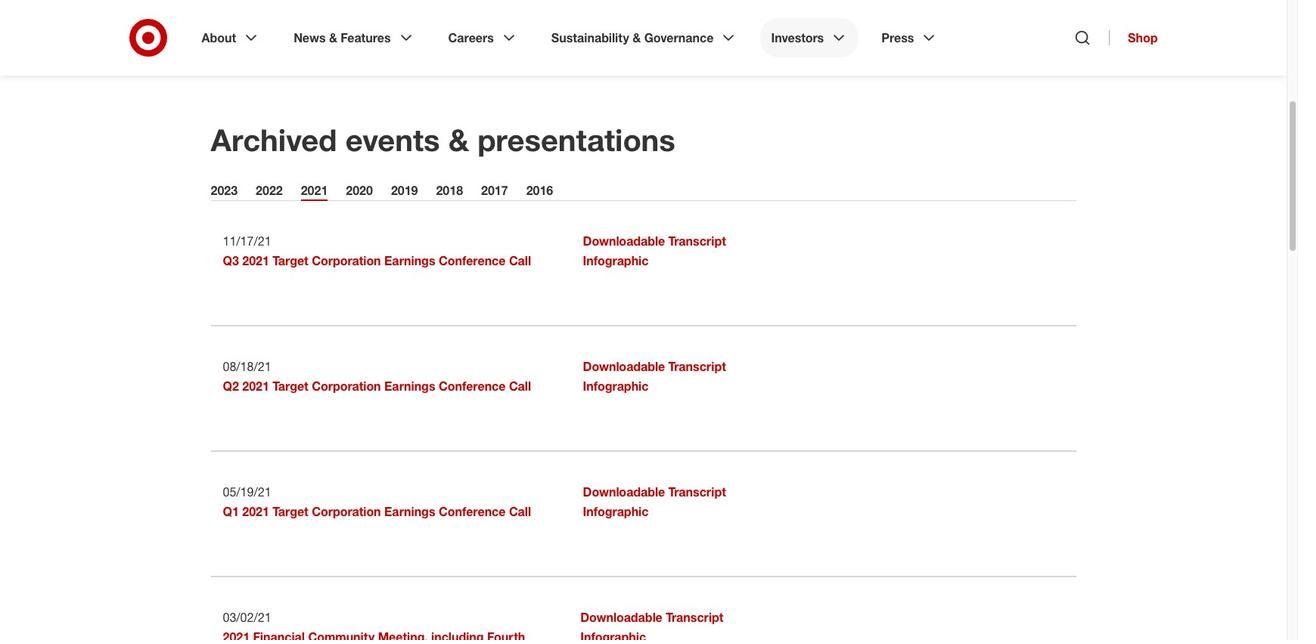 Task type: vqa. For each thing, say whether or not it's contained in the screenshot.
2023
yes



Task type: locate. For each thing, give the bounding box(es) containing it.
2022
[[256, 183, 283, 198]]

1 vertical spatial infographic link
[[583, 379, 649, 394]]

q1 2021 target corporation earnings conference call link
[[223, 505, 531, 520]]

0 vertical spatial corporation
[[312, 253, 381, 269]]

earnings for q1 2021 target corporation earnings conference call
[[384, 505, 435, 520]]

infographic link
[[583, 253, 649, 269], [583, 379, 649, 394], [583, 505, 649, 520]]

1 infographic link from the top
[[583, 253, 649, 269]]

downloadable transcript infographic
[[583, 234, 726, 269], [583, 359, 726, 394], [583, 485, 726, 520]]

2 vertical spatial earnings
[[384, 505, 435, 520]]

0 vertical spatial infographic
[[583, 253, 649, 269]]

conference
[[439, 253, 506, 269], [439, 379, 506, 394], [439, 505, 506, 520]]

2021 for 05/19/21
[[242, 505, 269, 520]]

target
[[273, 253, 309, 269], [273, 379, 309, 394], [273, 505, 309, 520]]

target inside 05/19/21 q1 2021 target corporation earnings conference call
[[273, 505, 309, 520]]

2 corporation from the top
[[312, 379, 381, 394]]

shop link
[[1109, 30, 1158, 45]]

2 vertical spatial infographic link
[[583, 505, 649, 520]]

2021
[[301, 183, 328, 198], [242, 253, 269, 269], [242, 379, 269, 394], [242, 505, 269, 520]]

0 vertical spatial earnings
[[384, 253, 435, 269]]

& up the 2018
[[448, 122, 469, 158]]

3 infographic from the top
[[583, 505, 649, 520]]

1 vertical spatial corporation
[[312, 379, 381, 394]]

governance
[[644, 30, 714, 45]]

earnings inside 11/17/21 q3 2021 target corporation earnings conference call
[[384, 253, 435, 269]]

1 downloadable transcript infographic from the top
[[583, 234, 726, 269]]

& right news
[[329, 30, 337, 45]]

2021 inside "08/18/21 q2 2021 target corporation earnings conference call"
[[242, 379, 269, 394]]

3 earnings from the top
[[384, 505, 435, 520]]

1 target from the top
[[273, 253, 309, 269]]

3 infographic link from the top
[[583, 505, 649, 520]]

infographic for 11/17/21 q3 2021 target corporation earnings conference call
[[583, 253, 649, 269]]

1 earnings from the top
[[384, 253, 435, 269]]

call inside 05/19/21 q1 2021 target corporation earnings conference call
[[509, 505, 531, 520]]

transcript for 05/19/21 q1 2021 target corporation earnings conference call
[[669, 485, 726, 500]]

q1
[[223, 505, 239, 520]]

conference inside 05/19/21 q1 2021 target corporation earnings conference call
[[439, 505, 506, 520]]

0 vertical spatial target
[[273, 253, 309, 269]]

08/18/21
[[223, 359, 271, 375]]

conference inside 11/17/21 q3 2021 target corporation earnings conference call
[[439, 253, 506, 269]]

2 vertical spatial downloadable transcript infographic
[[583, 485, 726, 520]]

downloadable transcript link for 08/18/21 q2 2021 target corporation earnings conference call
[[583, 359, 726, 375]]

1 infographic from the top
[[583, 253, 649, 269]]

target inside "08/18/21 q2 2021 target corporation earnings conference call"
[[273, 379, 309, 394]]

0 vertical spatial call
[[509, 253, 531, 269]]

corporation inside "08/18/21 q2 2021 target corporation earnings conference call"
[[312, 379, 381, 394]]

call inside 11/17/21 q3 2021 target corporation earnings conference call
[[509, 253, 531, 269]]

2 earnings from the top
[[384, 379, 435, 394]]

1 conference from the top
[[439, 253, 506, 269]]

corporation
[[312, 253, 381, 269], [312, 379, 381, 394], [312, 505, 381, 520]]

05/19/21
[[223, 485, 271, 500]]

target right q2
[[273, 379, 309, 394]]

earnings inside "08/18/21 q2 2021 target corporation earnings conference call"
[[384, 379, 435, 394]]

downloadable transcript infographic for q2 2021 target corporation earnings conference call
[[583, 359, 726, 394]]

2021 inside 11/17/21 q3 2021 target corporation earnings conference call
[[242, 253, 269, 269]]

03/02/21
[[223, 611, 271, 626]]

3 target from the top
[[273, 505, 309, 520]]

corporation inside 05/19/21 q1 2021 target corporation earnings conference call
[[312, 505, 381, 520]]

2021 right 2022
[[301, 183, 328, 198]]

target for 11/17/21
[[273, 253, 309, 269]]

conference inside "08/18/21 q2 2021 target corporation earnings conference call"
[[439, 379, 506, 394]]

3 call from the top
[[509, 505, 531, 520]]

2 vertical spatial infographic
[[583, 505, 649, 520]]

2 conference from the top
[[439, 379, 506, 394]]

2021 down 08/18/21
[[242, 379, 269, 394]]

call for 08/18/21 q2 2021 target corporation earnings conference call
[[509, 379, 531, 394]]

archived
[[211, 122, 337, 158]]

shop
[[1128, 30, 1158, 45]]

events
[[346, 122, 440, 158]]

1 corporation from the top
[[312, 253, 381, 269]]

conference for q3 2021 target corporation earnings conference call
[[439, 253, 506, 269]]

target for 08/18/21
[[273, 379, 309, 394]]

infographic link for q1 2021 target corporation earnings conference call
[[583, 505, 649, 520]]

2020
[[346, 183, 373, 198]]

08/18/21 q2 2021 target corporation earnings conference call
[[223, 359, 531, 394]]

earnings
[[384, 253, 435, 269], [384, 379, 435, 394], [384, 505, 435, 520]]

0 vertical spatial downloadable transcript infographic
[[583, 234, 726, 269]]

0 vertical spatial infographic link
[[583, 253, 649, 269]]

corporation for 11/17/21
[[312, 253, 381, 269]]

call
[[509, 253, 531, 269], [509, 379, 531, 394], [509, 505, 531, 520]]

earnings inside 05/19/21 q1 2021 target corporation earnings conference call
[[384, 505, 435, 520]]

1 vertical spatial downloadable transcript infographic
[[583, 359, 726, 394]]

2 vertical spatial corporation
[[312, 505, 381, 520]]

2023 link
[[211, 183, 238, 201]]

about
[[202, 30, 236, 45]]

infographic link for q2 2021 target corporation earnings conference call
[[583, 379, 649, 394]]

2021 down 11/17/21
[[242, 253, 269, 269]]

transcript for 11/17/21 q3 2021 target corporation earnings conference call
[[669, 234, 726, 249]]

q3 2021 target corporation earnings conference call link
[[223, 253, 531, 269]]

2 vertical spatial conference
[[439, 505, 506, 520]]

downloadable
[[583, 234, 665, 249], [583, 359, 665, 375], [583, 485, 665, 500], [581, 611, 663, 626]]

2 horizontal spatial &
[[633, 30, 641, 45]]

careers link
[[438, 18, 529, 58]]

& left the 'governance'
[[633, 30, 641, 45]]

2018 link
[[436, 183, 463, 201]]

investors link
[[761, 18, 859, 58]]

3 downloadable transcript infographic from the top
[[583, 485, 726, 520]]

2 target from the top
[[273, 379, 309, 394]]

infographic
[[583, 253, 649, 269], [583, 379, 649, 394], [583, 505, 649, 520]]

2018
[[436, 183, 463, 198]]

1 vertical spatial call
[[509, 379, 531, 394]]

2021 for 08/18/21
[[242, 379, 269, 394]]

downloadable transcript link
[[583, 234, 726, 249], [583, 359, 726, 375], [583, 485, 726, 500], [581, 611, 724, 626]]

2 call from the top
[[509, 379, 531, 394]]

3 conference from the top
[[439, 505, 506, 520]]

call inside "08/18/21 q2 2021 target corporation earnings conference call"
[[509, 379, 531, 394]]

downloadable transcript infographic for q3 2021 target corporation earnings conference call
[[583, 234, 726, 269]]

3 corporation from the top
[[312, 505, 381, 520]]

transcript
[[669, 234, 726, 249], [669, 359, 726, 375], [669, 485, 726, 500], [666, 611, 724, 626]]

2 downloadable transcript infographic from the top
[[583, 359, 726, 394]]

1 call from the top
[[509, 253, 531, 269]]

corporation for 05/19/21
[[312, 505, 381, 520]]

2021 inside 05/19/21 q1 2021 target corporation earnings conference call
[[242, 505, 269, 520]]

1 vertical spatial conference
[[439, 379, 506, 394]]

1 horizontal spatial &
[[448, 122, 469, 158]]

1 vertical spatial earnings
[[384, 379, 435, 394]]

target right q3
[[273, 253, 309, 269]]

corporation inside 11/17/21 q3 2021 target corporation earnings conference call
[[312, 253, 381, 269]]

target inside 11/17/21 q3 2021 target corporation earnings conference call
[[273, 253, 309, 269]]

2021 inside archived events & presentations tab list
[[301, 183, 328, 198]]

&
[[329, 30, 337, 45], [633, 30, 641, 45], [448, 122, 469, 158]]

2 infographic from the top
[[583, 379, 649, 394]]

0 vertical spatial conference
[[439, 253, 506, 269]]

2 vertical spatial call
[[509, 505, 531, 520]]

2016
[[526, 183, 553, 198]]

2 infographic link from the top
[[583, 379, 649, 394]]

2 vertical spatial target
[[273, 505, 309, 520]]

downloadable transcript link for 11/17/21 q3 2021 target corporation earnings conference call
[[583, 234, 726, 249]]

1 vertical spatial infographic
[[583, 379, 649, 394]]

target right q1
[[273, 505, 309, 520]]

2021 down 05/19/21
[[242, 505, 269, 520]]

1 vertical spatial target
[[273, 379, 309, 394]]

0 horizontal spatial &
[[329, 30, 337, 45]]



Task type: describe. For each thing, give the bounding box(es) containing it.
investors
[[771, 30, 824, 45]]

corporation for 08/18/21
[[312, 379, 381, 394]]

downloadable for 11/17/21 q3 2021 target corporation earnings conference call
[[583, 234, 665, 249]]

2022 link
[[256, 183, 283, 201]]

archived events & presentations
[[211, 122, 675, 158]]

& for sustainability
[[633, 30, 641, 45]]

press link
[[871, 18, 949, 58]]

2019 link
[[391, 183, 418, 201]]

call for 11/17/21 q3 2021 target corporation earnings conference call
[[509, 253, 531, 269]]

& for news
[[329, 30, 337, 45]]

2017 link
[[481, 183, 508, 201]]

press
[[882, 30, 914, 45]]

05/19/21 q1 2021 target corporation earnings conference call
[[223, 485, 531, 520]]

2023
[[211, 183, 238, 198]]

2019
[[391, 183, 418, 198]]

conference for q1 2021 target corporation earnings conference call
[[439, 505, 506, 520]]

q3
[[223, 253, 239, 269]]

downloadable transcript infographic for q1 2021 target corporation earnings conference call
[[583, 485, 726, 520]]

news & features
[[294, 30, 391, 45]]

2020 link
[[346, 183, 373, 201]]

conference for q2 2021 target corporation earnings conference call
[[439, 379, 506, 394]]

q2 2021 target corporation earnings conference call link
[[223, 379, 531, 394]]

11/17/21 q3 2021 target corporation earnings conference call
[[223, 234, 531, 269]]

target for 05/19/21
[[273, 505, 309, 520]]

features
[[341, 30, 391, 45]]

archived events & presentations tab list
[[211, 183, 1076, 201]]

sustainability & governance
[[551, 30, 714, 45]]

news & features link
[[283, 18, 426, 58]]

careers
[[448, 30, 494, 45]]

infographic for 08/18/21 q2 2021 target corporation earnings conference call
[[583, 379, 649, 394]]

downloadable transcript
[[581, 611, 724, 626]]

earnings for q2 2021 target corporation earnings conference call
[[384, 379, 435, 394]]

sustainability & governance link
[[541, 18, 749, 58]]

presentations
[[478, 122, 675, 158]]

news
[[294, 30, 326, 45]]

infographic for 05/19/21 q1 2021 target corporation earnings conference call
[[583, 505, 649, 520]]

earnings for q3 2021 target corporation earnings conference call
[[384, 253, 435, 269]]

2021 link
[[301, 183, 328, 201]]

2017
[[481, 183, 508, 198]]

2016 link
[[526, 183, 553, 201]]

about link
[[191, 18, 271, 58]]

downloadable for 08/18/21 q2 2021 target corporation earnings conference call
[[583, 359, 665, 375]]

downloadable transcript link for 05/19/21 q1 2021 target corporation earnings conference call
[[583, 485, 726, 500]]

downloadable for 05/19/21 q1 2021 target corporation earnings conference call
[[583, 485, 665, 500]]

2021 for 11/17/21
[[242, 253, 269, 269]]

call for 05/19/21 q1 2021 target corporation earnings conference call
[[509, 505, 531, 520]]

sustainability
[[551, 30, 629, 45]]

infographic link for q3 2021 target corporation earnings conference call
[[583, 253, 649, 269]]

q2
[[223, 379, 239, 394]]

11/17/21
[[223, 234, 271, 249]]

transcript for 08/18/21 q2 2021 target corporation earnings conference call
[[669, 359, 726, 375]]



